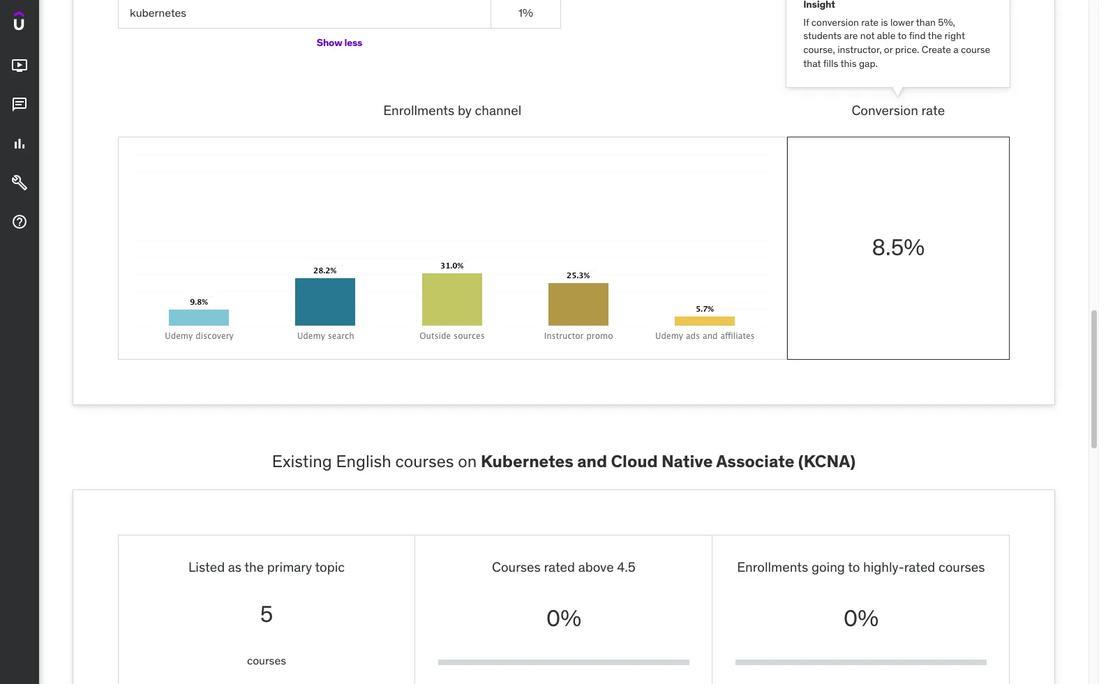 Task type: describe. For each thing, give the bounding box(es) containing it.
instructor,
[[838, 43, 882, 56]]

topic
[[315, 559, 345, 576]]

courses rated above 4.5
[[492, 559, 636, 576]]

to inside if conversion rate is lower than 5%, students are not able to find the right course, instructor, or price. create a course that fills this gap.
[[898, 30, 907, 42]]

0 horizontal spatial to
[[848, 559, 860, 576]]

gap.
[[859, 57, 878, 69]]

conversion
[[852, 102, 918, 119]]

listed as the primary topic
[[188, 559, 345, 576]]

conversion rate
[[852, 102, 945, 119]]

find
[[909, 30, 926, 42]]

3 medium image from the top
[[11, 136, 28, 152]]

not
[[860, 30, 875, 42]]

2 vertical spatial courses
[[247, 654, 286, 668]]

native
[[662, 451, 713, 472]]

5%,
[[938, 16, 955, 28]]

primary
[[267, 559, 312, 576]]

able
[[877, 30, 896, 42]]

existing english courses on kubernetes and cloud native associate (kcna)
[[272, 451, 856, 472]]

by
[[458, 102, 472, 119]]

english
[[336, 451, 391, 472]]

create
[[922, 43, 951, 56]]

courses
[[492, 559, 541, 576]]

than
[[916, 16, 936, 28]]

channel
[[475, 102, 522, 119]]

are
[[844, 30, 858, 42]]

5
[[260, 600, 273, 629]]

cloud
[[611, 451, 658, 472]]

if conversion rate is lower than 5%, students are not able to find the right course, instructor, or price. create a course that fills this gap.
[[803, 16, 990, 69]]

the inside if conversion rate is lower than 5%, students are not able to find the right course, instructor, or price. create a course that fills this gap.
[[928, 30, 942, 42]]

enrollments for enrollments by channel
[[383, 102, 455, 119]]

enrollments by channel
[[383, 102, 522, 119]]

show less button
[[317, 29, 362, 57]]

interactive chart image
[[135, 154, 769, 342]]

udemy image
[[14, 11, 77, 35]]

that
[[803, 57, 821, 69]]

kubernetes
[[130, 6, 186, 20]]

1 medium image from the top
[[11, 57, 28, 74]]

rate inside if conversion rate is lower than 5%, students are not able to find the right course, instructor, or price. create a course that fills this gap.
[[861, 16, 879, 28]]

enrollments for enrollments going to highly-rated courses
[[737, 559, 808, 576]]



Task type: vqa. For each thing, say whether or not it's contained in the screenshot.
leftmost rate
yes



Task type: locate. For each thing, give the bounding box(es) containing it.
0 horizontal spatial rate
[[861, 16, 879, 28]]

1 0% from the left
[[546, 605, 581, 633]]

kubernetes
[[481, 451, 574, 472]]

above
[[578, 559, 614, 576]]

0%
[[546, 605, 581, 633], [844, 605, 879, 633]]

going
[[812, 559, 845, 576]]

1 horizontal spatial enrollments
[[737, 559, 808, 576]]

1 vertical spatial rate
[[922, 102, 945, 119]]

the right as
[[244, 559, 264, 576]]

medium image
[[11, 57, 28, 74], [11, 96, 28, 113], [11, 136, 28, 152], [11, 175, 28, 191], [11, 214, 28, 230]]

course
[[961, 43, 990, 56]]

2 rated from the left
[[904, 559, 935, 576]]

1 vertical spatial to
[[848, 559, 860, 576]]

1 rated from the left
[[544, 559, 575, 576]]

show less
[[317, 36, 362, 49]]

0 vertical spatial to
[[898, 30, 907, 42]]

to right going
[[848, 559, 860, 576]]

rated
[[544, 559, 575, 576], [904, 559, 935, 576]]

2 medium image from the top
[[11, 96, 28, 113]]

rate right conversion
[[922, 102, 945, 119]]

enrollments left going
[[737, 559, 808, 576]]

0 vertical spatial courses
[[395, 451, 454, 472]]

is
[[881, 16, 888, 28]]

1 horizontal spatial 0%
[[844, 605, 879, 633]]

fills
[[823, 57, 838, 69]]

and
[[577, 451, 607, 472]]

1 horizontal spatial rate
[[922, 102, 945, 119]]

on
[[458, 451, 477, 472]]

a
[[953, 43, 959, 56]]

or
[[884, 43, 893, 56]]

right
[[945, 30, 965, 42]]

the up the create
[[928, 30, 942, 42]]

0 vertical spatial rate
[[861, 16, 879, 28]]

5 medium image from the top
[[11, 214, 28, 230]]

1 horizontal spatial courses
[[395, 451, 454, 472]]

(kcna)
[[798, 451, 856, 472]]

1 horizontal spatial rated
[[904, 559, 935, 576]]

enrollments going to highly-rated courses
[[737, 559, 985, 576]]

highly-
[[863, 559, 904, 576]]

2 horizontal spatial courses
[[939, 559, 985, 576]]

1%
[[518, 6, 533, 20]]

1 vertical spatial the
[[244, 559, 264, 576]]

enrollments left by
[[383, 102, 455, 119]]

0% down courses rated above 4.5
[[546, 605, 581, 633]]

0% down "enrollments going to highly-rated courses"
[[844, 605, 879, 633]]

enrollments
[[383, 102, 455, 119], [737, 559, 808, 576]]

less
[[344, 36, 362, 49]]

1 horizontal spatial to
[[898, 30, 907, 42]]

8.5%
[[872, 233, 925, 262]]

this
[[841, 57, 857, 69]]

rate
[[861, 16, 879, 28], [922, 102, 945, 119]]

0 horizontal spatial 0%
[[546, 605, 581, 633]]

to
[[898, 30, 907, 42], [848, 559, 860, 576]]

0 vertical spatial the
[[928, 30, 942, 42]]

associate
[[716, 451, 794, 472]]

1 vertical spatial courses
[[939, 559, 985, 576]]

0% for above
[[546, 605, 581, 633]]

courses
[[395, 451, 454, 472], [939, 559, 985, 576], [247, 654, 286, 668]]

show
[[317, 36, 342, 49]]

0 vertical spatial enrollments
[[383, 102, 455, 119]]

4 medium image from the top
[[11, 175, 28, 191]]

to down lower
[[898, 30, 907, 42]]

0% for to
[[844, 605, 879, 633]]

as
[[228, 559, 241, 576]]

1 vertical spatial enrollments
[[737, 559, 808, 576]]

lower
[[890, 16, 914, 28]]

4.5
[[617, 559, 636, 576]]

conversion
[[812, 16, 859, 28]]

0 horizontal spatial the
[[244, 559, 264, 576]]

if
[[803, 16, 809, 28]]

0 horizontal spatial enrollments
[[383, 102, 455, 119]]

0 horizontal spatial courses
[[247, 654, 286, 668]]

existing
[[272, 451, 332, 472]]

2 0% from the left
[[844, 605, 879, 633]]

0 horizontal spatial rated
[[544, 559, 575, 576]]

1 horizontal spatial the
[[928, 30, 942, 42]]

the
[[928, 30, 942, 42], [244, 559, 264, 576]]

rate up not
[[861, 16, 879, 28]]

course,
[[803, 43, 835, 56]]

price.
[[895, 43, 919, 56]]

listed
[[188, 559, 225, 576]]

students
[[803, 30, 842, 42]]



